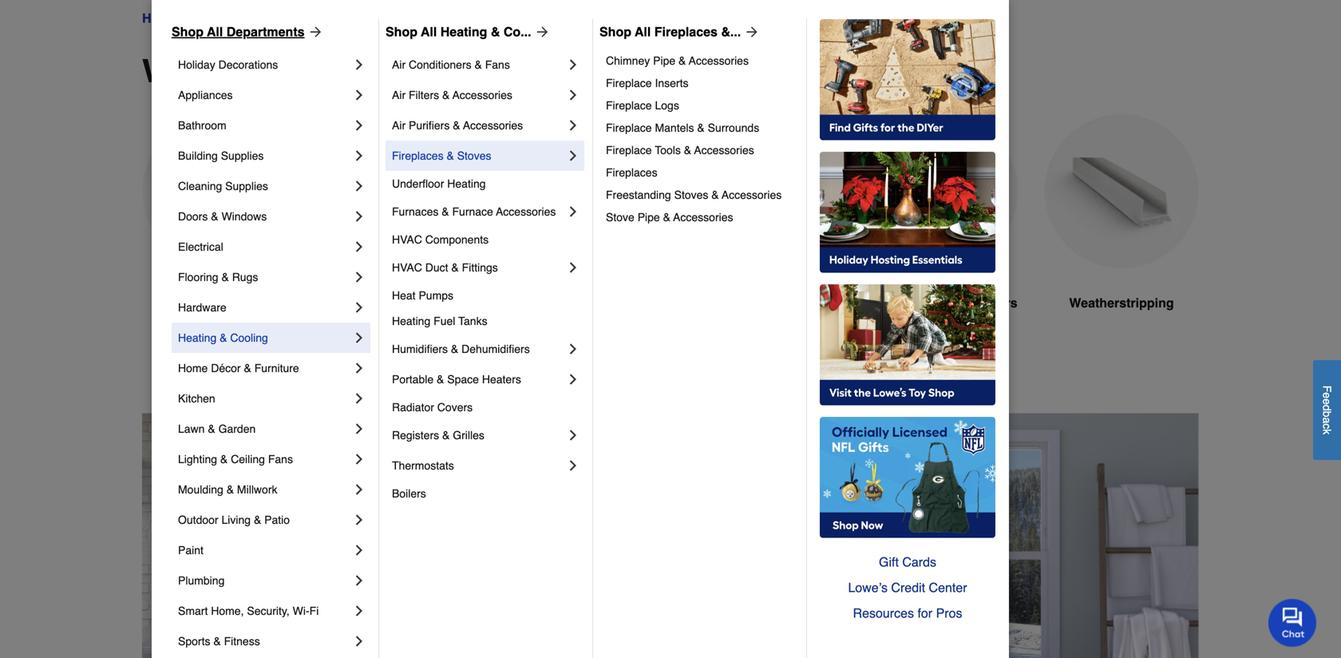 Task type: locate. For each thing, give the bounding box(es) containing it.
fans right ceiling
[[268, 453, 293, 466]]

electrical link
[[178, 232, 351, 262]]

accessories
[[689, 54, 749, 67], [453, 89, 513, 101], [463, 119, 523, 132], [695, 144, 755, 157], [722, 188, 782, 201], [496, 205, 556, 218], [674, 211, 734, 224]]

2 fireplace from the top
[[606, 99, 652, 112]]

1 vertical spatial hvac
[[392, 261, 422, 274]]

accessories for furnaces & furnace accessories
[[496, 205, 556, 218]]

b
[[1321, 411, 1334, 417]]

3 shop from the left
[[600, 24, 632, 39]]

1 horizontal spatial fans
[[485, 58, 510, 71]]

e up d
[[1321, 392, 1334, 398]]

accessories up stove pipe & accessories link
[[722, 188, 782, 201]]

air left "filters"
[[392, 89, 406, 101]]

0 horizontal spatial all
[[207, 24, 223, 39]]

0 vertical spatial fans
[[485, 58, 510, 71]]

a blue six-lite, two-panel, shaker-style exterior door. image
[[142, 114, 297, 269]]

chevron right image for air purifiers & accessories
[[565, 117, 581, 133]]

air inside "link"
[[392, 119, 406, 132]]

1 arrow right image from the left
[[305, 24, 324, 40]]

& left openers
[[953, 296, 963, 310]]

k
[[1321, 429, 1334, 435]]

fittings
[[462, 261, 498, 274]]

chevron right image for fireplaces & stoves
[[565, 148, 581, 164]]

inserts
[[655, 77, 689, 89]]

pipe up inserts
[[653, 54, 676, 67]]

holiday
[[178, 58, 215, 71]]

air conditioners & fans link
[[392, 50, 565, 80]]

gift cards link
[[820, 550, 996, 575]]

1 shop from the left
[[172, 24, 204, 39]]

chevron right image
[[351, 87, 367, 103], [565, 87, 581, 103], [351, 117, 367, 133], [565, 204, 581, 220], [351, 239, 367, 255], [565, 260, 581, 276], [351, 269, 367, 285], [351, 330, 367, 346], [565, 341, 581, 357], [351, 360, 367, 376], [565, 371, 581, 387], [351, 391, 367, 407], [565, 427, 581, 443], [351, 451, 367, 467], [565, 458, 581, 474], [351, 542, 367, 558], [351, 603, 367, 619], [351, 633, 367, 649]]

chevron right image for flooring & rugs
[[351, 269, 367, 285]]

2 horizontal spatial arrow right image
[[741, 24, 761, 40]]

fans up air filters & accessories link
[[485, 58, 510, 71]]

f e e d b a c k
[[1321, 385, 1334, 435]]

f
[[1321, 385, 1334, 392]]

shop inside "link"
[[386, 24, 418, 39]]

air left the purifiers
[[392, 119, 406, 132]]

& left ceiling
[[220, 453, 228, 466]]

1 vertical spatial fireplaces
[[392, 149, 444, 162]]

& left cooling
[[220, 331, 227, 344]]

1 vertical spatial pipe
[[638, 211, 660, 224]]

weatherstripping link
[[1045, 114, 1200, 351]]

lawn & garden
[[178, 423, 256, 435]]

1 vertical spatial supplies
[[225, 180, 268, 192]]

home for home décor & furniture
[[178, 362, 208, 375]]

interior doors link
[[323, 114, 478, 351]]

0 vertical spatial supplies
[[221, 149, 264, 162]]

& left patio
[[254, 514, 261, 526]]

chevron right image for sports & fitness
[[351, 633, 367, 649]]

accessories for stove pipe & accessories
[[674, 211, 734, 224]]

1 horizontal spatial all
[[421, 24, 437, 39]]

heating fuel tanks
[[392, 315, 488, 327]]

chevron right image for appliances
[[351, 87, 367, 103]]

0 horizontal spatial shop
[[172, 24, 204, 39]]

stoves
[[457, 149, 492, 162], [675, 188, 709, 201]]

1 hvac from the top
[[392, 233, 422, 246]]

accessories up fireplace inserts link
[[689, 54, 749, 67]]

accessories for freestanding stoves & accessories
[[722, 188, 782, 201]]

shop up holiday
[[172, 24, 204, 39]]

air for air purifiers & accessories
[[392, 119, 406, 132]]

1 vertical spatial home
[[178, 362, 208, 375]]

freestanding
[[606, 188, 672, 201]]

lighting
[[178, 453, 217, 466]]

holiday decorations
[[178, 58, 278, 71]]

chevron right image for outdoor living & patio
[[351, 512, 367, 528]]

&
[[247, 11, 256, 26], [491, 24, 500, 39], [291, 53, 314, 89], [679, 54, 686, 67], [475, 58, 482, 71], [442, 89, 450, 101], [453, 119, 461, 132], [698, 121, 705, 134], [684, 144, 692, 157], [447, 149, 454, 162], [712, 188, 719, 201], [442, 205, 449, 218], [211, 210, 219, 223], [663, 211, 671, 224], [452, 261, 459, 274], [222, 271, 229, 284], [953, 296, 963, 310], [220, 331, 227, 344], [451, 343, 459, 355], [244, 362, 251, 375], [437, 373, 444, 386], [208, 423, 215, 435], [443, 429, 450, 442], [220, 453, 228, 466], [227, 483, 234, 496], [254, 514, 261, 526], [214, 635, 221, 648]]

air left conditioners
[[392, 58, 406, 71]]

0 horizontal spatial arrow right image
[[305, 24, 324, 40]]

chevron right image for moulding & millwork
[[351, 482, 367, 498]]

1 fireplace from the top
[[606, 77, 652, 89]]

bathroom
[[178, 119, 227, 132]]

1 horizontal spatial arrow right image
[[532, 24, 551, 40]]

electrical
[[178, 240, 223, 253]]

shop all heating & co... link
[[386, 22, 551, 42]]

security,
[[247, 605, 290, 617]]

grilles
[[453, 429, 485, 442]]

all inside "link"
[[421, 24, 437, 39]]

accessories down freestanding stoves & accessories link
[[674, 211, 734, 224]]

fireplace logs
[[606, 99, 680, 112]]

3 fireplace from the top
[[606, 121, 652, 134]]

fireplaces up the freestanding
[[606, 166, 658, 179]]

flooring
[[178, 271, 219, 284]]

1 vertical spatial fans
[[268, 453, 293, 466]]

accessories inside "link"
[[463, 119, 523, 132]]

shop up chimney
[[600, 24, 632, 39]]

fireplaces up chimney pipe & accessories
[[655, 24, 718, 39]]

& left millwork
[[227, 483, 234, 496]]

lowe's
[[849, 580, 888, 595]]

supplies for building supplies
[[221, 149, 264, 162]]

fireplaces up underfloor
[[392, 149, 444, 162]]

fans
[[485, 58, 510, 71], [268, 453, 293, 466]]

thermostats link
[[392, 450, 565, 481]]

stove pipe & accessories
[[606, 211, 734, 224]]

rugs
[[232, 271, 258, 284]]

2 arrow right image from the left
[[532, 24, 551, 40]]

building supplies
[[178, 149, 264, 162]]

fireplace down chimney
[[606, 77, 652, 89]]

0 vertical spatial pipe
[[653, 54, 676, 67]]

fireplace down the fireplace logs
[[606, 121, 652, 134]]

chevron right image for bathroom
[[351, 117, 367, 133]]

pipe down the freestanding
[[638, 211, 660, 224]]

all up chimney
[[635, 24, 651, 39]]

heating up the air conditioners & fans
[[441, 24, 488, 39]]

holiday decorations link
[[178, 50, 351, 80]]

resources for pros
[[853, 606, 963, 621]]

0 horizontal spatial fans
[[268, 453, 293, 466]]

millwork
[[237, 483, 278, 496]]

doors inside the windows & doors link
[[259, 11, 293, 26]]

chevron right image for lighting & ceiling fans
[[351, 451, 367, 467]]

pipe for chimney
[[653, 54, 676, 67]]

3 all from the left
[[635, 24, 651, 39]]

heating down interior doors
[[392, 315, 431, 327]]

fireplace left tools
[[606, 144, 652, 157]]

1 vertical spatial windows & doors
[[142, 53, 415, 89]]

home décor & furniture link
[[178, 353, 351, 383]]

0 vertical spatial home
[[142, 11, 178, 26]]

accessories up hvac components link
[[496, 205, 556, 218]]

accessories down surrounds
[[695, 144, 755, 157]]

smart home, security, wi-fi link
[[178, 596, 351, 626]]

2 horizontal spatial all
[[635, 24, 651, 39]]

0 horizontal spatial home
[[142, 11, 178, 26]]

duct
[[426, 261, 449, 274]]

air filters & accessories
[[392, 89, 513, 101]]

supplies down building supplies link
[[225, 180, 268, 192]]

shop all fireplaces &... link
[[600, 22, 761, 42]]

stoves up underfloor heating 'link'
[[457, 149, 492, 162]]

all up holiday decorations
[[207, 24, 223, 39]]

officially licensed n f l gifts. shop now. image
[[820, 417, 996, 538]]

components
[[426, 233, 489, 246]]

1 horizontal spatial shop
[[386, 24, 418, 39]]

supplies for cleaning supplies
[[225, 180, 268, 192]]

heating up furnace
[[447, 177, 486, 190]]

patio
[[265, 514, 290, 526]]

chevron right image for electrical
[[351, 239, 367, 255]]

2 vertical spatial fireplaces
[[606, 166, 658, 179]]

chevron right image for thermostats
[[565, 458, 581, 474]]

1 horizontal spatial home
[[178, 362, 208, 375]]

windows & doors up decorations
[[192, 11, 293, 26]]

garage doors & openers
[[865, 296, 1018, 310]]

arrow right image for shop all fireplaces &...
[[741, 24, 761, 40]]

4 fireplace from the top
[[606, 144, 652, 157]]

e up b
[[1321, 398, 1334, 405]]

arrow right image up holiday decorations link
[[305, 24, 324, 40]]

& right duct
[[452, 261, 459, 274]]

furnace
[[452, 205, 493, 218]]

1 air from the top
[[392, 58, 406, 71]]

& up underfloor heating
[[447, 149, 454, 162]]

all up conditioners
[[421, 24, 437, 39]]

windows & doors down departments
[[142, 53, 415, 89]]

chevron right image for lawn & garden
[[351, 421, 367, 437]]

heat pumps
[[392, 289, 454, 302]]

a barn door with a brown frame, three frosted glass panels, black hardware and a black track. image
[[684, 114, 839, 269]]

fireplaces for fireplaces
[[606, 166, 658, 179]]

3 air from the top
[[392, 119, 406, 132]]

chevron right image for holiday decorations
[[351, 57, 367, 73]]

air for air filters & accessories
[[392, 89, 406, 101]]

arrow right image up air conditioners & fans link
[[532, 24, 551, 40]]

chevron right image
[[351, 57, 367, 73], [565, 57, 581, 73], [565, 117, 581, 133], [351, 148, 367, 164], [565, 148, 581, 164], [351, 178, 367, 194], [351, 208, 367, 224], [351, 300, 367, 315], [351, 421, 367, 437], [351, 482, 367, 498], [351, 512, 367, 528], [351, 573, 367, 589]]

& right sports
[[214, 635, 221, 648]]

a
[[1321, 417, 1334, 423]]

supplies up cleaning supplies
[[221, 149, 264, 162]]

0 vertical spatial windows & doors
[[192, 11, 293, 26]]

1 all from the left
[[207, 24, 223, 39]]

accessories for chimney pipe & accessories
[[689, 54, 749, 67]]

shop
[[172, 24, 204, 39], [386, 24, 418, 39], [600, 24, 632, 39]]

& up inserts
[[679, 54, 686, 67]]

hvac down furnaces
[[392, 233, 422, 246]]

gift cards
[[879, 555, 937, 569]]

& right tools
[[684, 144, 692, 157]]

hvac up heat
[[392, 261, 422, 274]]

heating & cooling link
[[178, 323, 351, 353]]

2 vertical spatial air
[[392, 119, 406, 132]]

advertisement region
[[142, 413, 1200, 658]]

& left space
[[437, 373, 444, 386]]

2 shop from the left
[[386, 24, 418, 39]]

0 horizontal spatial stoves
[[457, 149, 492, 162]]

& right the purifiers
[[453, 119, 461, 132]]

heating & cooling
[[178, 331, 268, 344]]

1 vertical spatial stoves
[[675, 188, 709, 201]]

humidifiers & dehumidifiers link
[[392, 334, 565, 364]]

chevron right image for plumbing
[[351, 573, 367, 589]]

accessories for fireplace tools & accessories
[[695, 144, 755, 157]]

arrow right image
[[305, 24, 324, 40], [532, 24, 551, 40], [741, 24, 761, 40]]

& up stove pipe & accessories link
[[712, 188, 719, 201]]

freestanding stoves & accessories
[[606, 188, 782, 201]]

2 horizontal spatial shop
[[600, 24, 632, 39]]

a piece of white weatherstripping. image
[[1045, 114, 1200, 269]]

windows & doors link
[[192, 9, 293, 28]]

chevron right image for hardware
[[351, 300, 367, 315]]

& left rugs
[[222, 271, 229, 284]]

hvac
[[392, 233, 422, 246], [392, 261, 422, 274]]

& left co...
[[491, 24, 500, 39]]

fans for air conditioners & fans
[[485, 58, 510, 71]]

1 vertical spatial air
[[392, 89, 406, 101]]

accessories down air filters & accessories link
[[463, 119, 523, 132]]

2 air from the top
[[392, 89, 406, 101]]

cooling
[[230, 331, 268, 344]]

chimney
[[606, 54, 650, 67]]

doors inside exterior doors link
[[227, 296, 264, 310]]

chevron right image for registers & grilles
[[565, 427, 581, 443]]

fireplace down fireplace inserts
[[606, 99, 652, 112]]

home for home
[[142, 11, 178, 26]]

thermostats
[[392, 459, 454, 472]]

chevron right image for home décor & furniture
[[351, 360, 367, 376]]

co...
[[504, 24, 532, 39]]

pipe for stove
[[638, 211, 660, 224]]

find gifts for the diyer. image
[[820, 19, 996, 141]]

shop all departments
[[172, 24, 305, 39]]

air purifiers & accessories
[[392, 119, 523, 132]]

moulding
[[178, 483, 223, 496]]

arrow right image up chimney pipe & accessories link
[[741, 24, 761, 40]]

heating
[[441, 24, 488, 39], [447, 177, 486, 190], [392, 315, 431, 327], [178, 331, 217, 344]]

exterior
[[175, 296, 224, 310]]

home inside "home décor & furniture" link
[[178, 362, 208, 375]]

3 arrow right image from the left
[[741, 24, 761, 40]]

f e e d b a c k button
[[1314, 360, 1342, 460]]

arrow right image inside shop all departments link
[[305, 24, 324, 40]]

center
[[929, 580, 968, 595]]

2 hvac from the top
[[392, 261, 422, 274]]

0 vertical spatial air
[[392, 58, 406, 71]]

radiator
[[392, 401, 434, 414]]

2 all from the left
[[421, 24, 437, 39]]

registers & grilles
[[392, 429, 485, 442]]

1 e from the top
[[1321, 392, 1334, 398]]

credit
[[892, 580, 926, 595]]

stoves up stove pipe & accessories link
[[675, 188, 709, 201]]

arrow right image inside shop all fireplaces &... link
[[741, 24, 761, 40]]

arrow right image inside "shop all heating & co..." "link"
[[532, 24, 551, 40]]

accessories up air purifiers & accessories "link"
[[453, 89, 513, 101]]

fireplace tools & accessories link
[[606, 139, 796, 161]]

0 vertical spatial hvac
[[392, 233, 422, 246]]

shop up conditioners
[[386, 24, 418, 39]]



Task type: describe. For each thing, give the bounding box(es) containing it.
tanks
[[459, 315, 488, 327]]

moulding & millwork
[[178, 483, 278, 496]]

chevron right image for hvac duct & fittings
[[565, 260, 581, 276]]

heating inside "link"
[[441, 24, 488, 39]]

chevron right image for furnaces & furnace accessories
[[565, 204, 581, 220]]

& right "filters"
[[442, 89, 450, 101]]

air filters & accessories link
[[392, 80, 565, 110]]

& down freestanding stoves & accessories
[[663, 211, 671, 224]]

chevron right image for air conditioners & fans
[[565, 57, 581, 73]]

living
[[222, 514, 251, 526]]

building supplies link
[[178, 141, 351, 171]]

doors & windows link
[[178, 201, 351, 232]]

& down fuel
[[451, 343, 459, 355]]

hvac for hvac duct & fittings
[[392, 261, 422, 274]]

resources for pros link
[[820, 601, 996, 626]]

chimney pipe & accessories
[[606, 54, 749, 67]]

hvac for hvac components
[[392, 233, 422, 246]]

hvac components
[[392, 233, 489, 246]]

chat invite button image
[[1269, 598, 1318, 647]]

heating inside 'link'
[[447, 177, 486, 190]]

chevron right image for building supplies
[[351, 148, 367, 164]]

c
[[1321, 423, 1334, 429]]

d
[[1321, 405, 1334, 411]]

arrow right image for shop all heating & co...
[[532, 24, 551, 40]]

covers
[[438, 401, 473, 414]]

shop for shop all fireplaces &...
[[600, 24, 632, 39]]

holiday hosting essentials. image
[[820, 152, 996, 273]]

surrounds
[[708, 121, 760, 134]]

1 horizontal spatial stoves
[[675, 188, 709, 201]]

& down fireplace logs link
[[698, 121, 705, 134]]

outdoor
[[178, 514, 219, 526]]

fans for lighting & ceiling fans
[[268, 453, 293, 466]]

2 e from the top
[[1321, 398, 1334, 405]]

& right décor
[[244, 362, 251, 375]]

humidifiers & dehumidifiers
[[392, 343, 530, 355]]

windows link
[[503, 114, 658, 351]]

boilers
[[392, 487, 426, 500]]

all for departments
[[207, 24, 223, 39]]

filters
[[409, 89, 439, 101]]

fi
[[310, 605, 319, 617]]

chevron right image for cleaning supplies
[[351, 178, 367, 194]]

fireplace for fireplace logs
[[606, 99, 652, 112]]

all for fireplaces
[[635, 24, 651, 39]]

openers
[[966, 296, 1018, 310]]

all for heating
[[421, 24, 437, 39]]

fireplace mantels & surrounds link
[[606, 117, 796, 139]]

logs
[[655, 99, 680, 112]]

underfloor
[[392, 177, 444, 190]]

lawn
[[178, 423, 205, 435]]

home,
[[211, 605, 244, 617]]

cards
[[903, 555, 937, 569]]

outdoor living & patio
[[178, 514, 290, 526]]

heating down the hardware
[[178, 331, 217, 344]]

sports
[[178, 635, 210, 648]]

gift
[[879, 555, 899, 569]]

furniture
[[255, 362, 299, 375]]

bathroom link
[[178, 110, 351, 141]]

registers & grilles link
[[392, 420, 565, 450]]

&...
[[722, 24, 741, 39]]

& up air filters & accessories link
[[475, 58, 482, 71]]

plumbing link
[[178, 565, 351, 596]]

lowe's credit center link
[[820, 575, 996, 601]]

fireplaces link
[[606, 161, 796, 184]]

visit the lowe's toy shop. image
[[820, 284, 996, 406]]

interior doors
[[358, 296, 442, 310]]

& right lawn
[[208, 423, 215, 435]]

smart
[[178, 605, 208, 617]]

stove
[[606, 211, 635, 224]]

home link
[[142, 9, 178, 28]]

lighting & ceiling fans
[[178, 453, 293, 466]]

freestanding stoves & accessories link
[[606, 184, 796, 206]]

& left furnace
[[442, 205, 449, 218]]

stove pipe & accessories link
[[606, 206, 796, 228]]

wi-
[[293, 605, 310, 617]]

arrow right image for shop all departments
[[305, 24, 324, 40]]

accessories for air purifiers & accessories
[[463, 119, 523, 132]]

hvac components link
[[392, 227, 581, 252]]

doors inside interior doors link
[[405, 296, 442, 310]]

doors & windows
[[178, 210, 267, 223]]

accessories for air filters & accessories
[[453, 89, 513, 101]]

hvac duct & fittings link
[[392, 252, 565, 283]]

0 vertical spatial fireplaces
[[655, 24, 718, 39]]

fireplace for fireplace inserts
[[606, 77, 652, 89]]

chevron right image for portable & space heaters
[[565, 371, 581, 387]]

doors inside garage doors & openers link
[[913, 296, 950, 310]]

radiator covers
[[392, 401, 473, 414]]

portable
[[392, 373, 434, 386]]

shop for shop all heating & co...
[[386, 24, 418, 39]]

flooring & rugs link
[[178, 262, 351, 292]]

portable & space heaters link
[[392, 364, 565, 395]]

registers
[[392, 429, 439, 442]]

fireplaces for fireplaces & stoves
[[392, 149, 444, 162]]

garage
[[865, 296, 909, 310]]

a white three-panel, craftsman-style, prehung interior door with doorframe and hinges. image
[[323, 114, 478, 269]]

heating fuel tanks link
[[392, 308, 581, 334]]

0 vertical spatial stoves
[[457, 149, 492, 162]]

lowe's credit center
[[849, 580, 968, 595]]

chevron right image for paint
[[351, 542, 367, 558]]

a black double-hung window with six panes. image
[[503, 114, 658, 269]]

chevron right image for humidifiers & dehumidifiers
[[565, 341, 581, 357]]

tools
[[655, 144, 681, 157]]

sports & fitness
[[178, 635, 260, 648]]

fireplace mantels & surrounds
[[606, 121, 760, 134]]

cleaning supplies link
[[178, 171, 351, 201]]

space
[[447, 373, 479, 386]]

purifiers
[[409, 119, 450, 132]]

& down cleaning supplies
[[211, 210, 219, 223]]

pros
[[937, 606, 963, 621]]

fireplace for fireplace mantels & surrounds
[[606, 121, 652, 134]]

chevron right image for kitchen
[[351, 391, 367, 407]]

a blue chamberlain garage door opener with two white light panels. image
[[864, 114, 1019, 269]]

moulding & millwork link
[[178, 474, 351, 505]]

underfloor heating link
[[392, 171, 581, 196]]

& left grilles
[[443, 429, 450, 442]]

fireplace logs link
[[606, 94, 796, 117]]

fireplace for fireplace tools & accessories
[[606, 144, 652, 157]]

interior
[[358, 296, 402, 310]]

boilers link
[[392, 481, 581, 506]]

portable & space heaters
[[392, 373, 521, 386]]

resources
[[853, 606, 915, 621]]

fireplaces & stoves
[[392, 149, 492, 162]]

décor
[[211, 362, 241, 375]]

conditioners
[[409, 58, 472, 71]]

& inside "link"
[[453, 119, 461, 132]]

air for air conditioners & fans
[[392, 58, 406, 71]]

fireplace tools & accessories
[[606, 144, 755, 157]]

shop for shop all departments
[[172, 24, 204, 39]]

garage doors & openers link
[[864, 114, 1019, 351]]

& down departments
[[291, 53, 314, 89]]

heat
[[392, 289, 416, 302]]

chevron right image for air filters & accessories
[[565, 87, 581, 103]]

heaters
[[482, 373, 521, 386]]

decorations
[[219, 58, 278, 71]]

fuel
[[434, 315, 456, 327]]

furnaces
[[392, 205, 439, 218]]

radiator covers link
[[392, 395, 581, 420]]

weatherstripping
[[1070, 296, 1175, 310]]

furnaces & furnace accessories link
[[392, 196, 565, 227]]

air conditioners & fans
[[392, 58, 510, 71]]

chevron right image for smart home, security, wi-fi
[[351, 603, 367, 619]]

chevron right image for doors & windows
[[351, 208, 367, 224]]

& up decorations
[[247, 11, 256, 26]]

home décor & furniture
[[178, 362, 299, 375]]

chevron right image for heating & cooling
[[351, 330, 367, 346]]

shop all heating & co...
[[386, 24, 532, 39]]



Task type: vqa. For each thing, say whether or not it's contained in the screenshot.
"65" at left top
no



